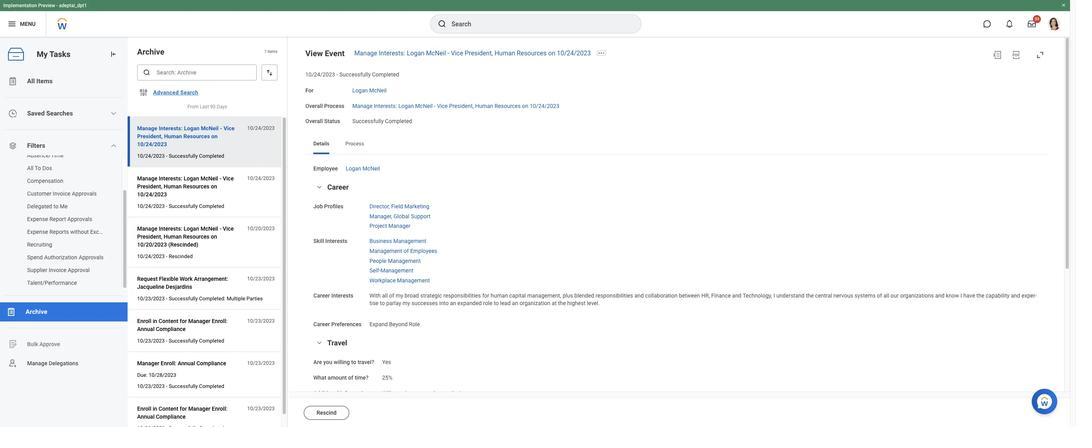 Task type: locate. For each thing, give the bounding box(es) containing it.
career up career preferences
[[313, 293, 330, 299]]

0 vertical spatial interests
[[325, 238, 347, 244]]

0 horizontal spatial all
[[382, 293, 388, 299]]

content down 10/28/2023
[[159, 406, 178, 412]]

sort image
[[266, 69, 274, 77]]

2 all from the left
[[884, 293, 889, 299]]

an down "capital" at the left
[[512, 300, 518, 306]]

and right finance
[[732, 293, 742, 299]]

0 vertical spatial annual
[[137, 326, 155, 333]]

list containing absence/time
[[0, 149, 128, 289]]

clipboard image up rename icon
[[6, 307, 16, 317]]

0 vertical spatial for
[[482, 293, 489, 299]]

expand beyond role
[[370, 322, 420, 328]]

expand beyond role element
[[370, 320, 420, 328]]

1 vertical spatial process
[[345, 141, 364, 147]]

absence/time button
[[0, 149, 114, 162]]

Search: Archive text field
[[137, 65, 257, 81]]

1 horizontal spatial the
[[558, 300, 566, 306]]

1 in from the top
[[153, 318, 157, 325]]

completed inside "overall status" element
[[385, 118, 412, 125]]

manage interests: logan mcneil - vice president, human resources on 10/24/2023 link
[[354, 49, 591, 57], [352, 101, 559, 109]]

1 horizontal spatial i
[[961, 293, 962, 299]]

1 vertical spatial for
[[180, 318, 187, 325]]

0 vertical spatial all
[[27, 77, 35, 85]]

1 items selected list from the top
[[370, 202, 443, 230]]

responsibilities
[[443, 293, 481, 299], [596, 293, 633, 299]]

1 horizontal spatial archive
[[137, 47, 164, 57]]

1 vertical spatial expense
[[27, 229, 48, 235]]

2 in from the top
[[153, 406, 157, 412]]

and left the "collaboration"
[[635, 293, 644, 299]]

manage inside manage interests: logan mcneil - vice president, human resources on 10/20/2023 (rescinded)
[[137, 226, 157, 232]]

in for second 'enroll in content for manager enroll: annual compliance' button
[[153, 406, 157, 412]]

management of employees link
[[370, 246, 437, 254]]

the left central at the bottom
[[806, 293, 814, 299]]

an right into
[[450, 300, 456, 306]]

career for career interests
[[313, 293, 330, 299]]

manage delegations
[[27, 360, 78, 367]]

the capability
[[977, 293, 1010, 299]]

to inside travel group
[[351, 359, 356, 366]]

archive up "bulk"
[[26, 308, 47, 316]]

clipboard image
[[8, 77, 18, 86], [6, 307, 16, 317]]

dos
[[42, 165, 52, 171]]

expense up recruiting
[[27, 229, 48, 235]]

0 horizontal spatial the
[[432, 390, 440, 397]]

archive button
[[0, 303, 128, 322]]

clipboard image left all items
[[8, 77, 18, 86]]

on for manage interests: logan mcneil - vice president, human resources on 10/20/2023 (rescinded) button at the bottom of the page
[[211, 234, 217, 240]]

process inside tab list
[[345, 141, 364, 147]]

enroll in content for manager enroll: annual compliance for first 'enroll in content for manager enroll: annual compliance' button from the top of the item list element
[[137, 318, 227, 333]]

1 and from the left
[[635, 293, 644, 299]]

nervous
[[834, 293, 853, 299]]

clipboard image for archive
[[6, 307, 16, 317]]

1 vertical spatial 10/24/2023 - successfully completed
[[137, 153, 224, 159]]

enroll: for first 'enroll in content for manager enroll: annual compliance' button from the top of the item list element
[[212, 318, 227, 325]]

saved searches button
[[0, 104, 128, 123]]

0 vertical spatial manage interests: logan mcneil - vice president, human resources on 10/24/2023 button
[[137, 124, 243, 149]]

to inside button
[[54, 203, 58, 210]]

2 expense from the top
[[27, 229, 48, 235]]

overall down for
[[305, 103, 323, 109]]

2 an from the left
[[512, 300, 518, 306]]

2 list from the top
[[0, 149, 128, 289]]

additional
[[313, 390, 339, 397]]

interests up the preferences
[[331, 293, 353, 299]]

0 vertical spatial compliance
[[156, 326, 186, 333]]

people management link
[[370, 256, 421, 264]]

1 vertical spatial manage interests: logan mcneil - vice president, human resources on 10/24/2023 button
[[137, 174, 243, 199]]

1 horizontal spatial all
[[884, 293, 889, 299]]

1 list from the top
[[0, 72, 128, 373]]

0 vertical spatial 10/23/2023 - successfully completed
[[137, 338, 224, 344]]

0 horizontal spatial search image
[[143, 69, 151, 77]]

1 10/23/2023 - successfully completed from the top
[[137, 338, 224, 344]]

career for career preferences
[[313, 322, 330, 328]]

approvals up approval
[[79, 254, 104, 261]]

compliance for first 'enroll in content for manager enroll: annual compliance' button from the top of the item list element
[[156, 326, 186, 333]]

will
[[382, 390, 391, 397]]

1 vertical spatial approvals
[[67, 216, 92, 223]]

0 vertical spatial archive
[[137, 47, 164, 57]]

invoice up the me
[[53, 191, 70, 197]]

what
[[313, 375, 326, 381]]

1 horizontal spatial process
[[345, 141, 364, 147]]

career up travel
[[313, 322, 330, 328]]

management up workplace management link
[[381, 268, 413, 274]]

configure image
[[139, 88, 148, 97]]

1 horizontal spatial an
[[512, 300, 518, 306]]

content down desjardins
[[159, 318, 178, 325]]

0 horizontal spatial chevron down image
[[111, 143, 117, 149]]

logan mcneil up career button
[[346, 165, 380, 172]]

enroll in content for manager enroll: annual compliance button
[[137, 317, 243, 334], [137, 404, 243, 422]]

process right "details"
[[345, 141, 364, 147]]

rescinded
[[169, 254, 193, 260]]

all left to
[[27, 165, 33, 171]]

chevron down image
[[111, 110, 117, 117], [315, 341, 324, 346]]

2 vertical spatial enroll:
[[212, 406, 227, 412]]

0 vertical spatial chevron down image
[[111, 143, 117, 149]]

item list element
[[128, 37, 288, 427]]

close environment banner image
[[1061, 3, 1066, 8]]

human for 2nd manage interests: logan mcneil - vice president, human resources on 10/24/2023 button from the bottom
[[164, 133, 182, 140]]

1 expense from the top
[[27, 216, 48, 223]]

0 vertical spatial invoice
[[53, 191, 70, 197]]

2 vertical spatial annual
[[137, 414, 155, 420]]

0 vertical spatial my
[[396, 293, 403, 299]]

all left items in the left top of the page
[[27, 77, 35, 85]]

manager inside manager enroll: annual compliance button
[[137, 360, 159, 367]]

as
[[425, 390, 431, 397]]

and left know
[[935, 293, 945, 299]]

archive inside button
[[26, 308, 47, 316]]

1 manage interests: logan mcneil - vice president, human resources on 10/24/2023 button from the top
[[137, 124, 243, 149]]

0 vertical spatial in
[[153, 318, 157, 325]]

0 vertical spatial 10/20/2023
[[247, 226, 275, 232]]

annual
[[137, 326, 155, 333], [178, 360, 195, 367], [137, 414, 155, 420]]

adeptai_dpt1
[[59, 3, 87, 8]]

2 i from the left
[[961, 293, 962, 299]]

search image inside menu banner
[[437, 19, 447, 29]]

1 vertical spatial interests
[[331, 293, 353, 299]]

1 vertical spatial chevron down image
[[315, 341, 324, 346]]

1 vertical spatial search image
[[143, 69, 151, 77]]

0 vertical spatial logan mcneil
[[352, 87, 387, 94]]

invoice for approval
[[49, 267, 66, 274]]

0 vertical spatial enroll in content for manager enroll: annual compliance button
[[137, 317, 243, 334]]

overall for overall status
[[305, 118, 323, 125]]

1 horizontal spatial responsibilities
[[596, 293, 633, 299]]

all right with
[[382, 293, 388, 299]]

1 vertical spatial overall
[[305, 118, 323, 125]]

list containing all items
[[0, 72, 128, 373]]

hr,
[[702, 293, 710, 299]]

project manager link
[[370, 221, 410, 229]]

1 vertical spatial manage interests: logan mcneil - vice president, human resources on 10/24/2023 link
[[352, 101, 559, 109]]

all left our
[[884, 293, 889, 299]]

notifications large image
[[1006, 20, 1014, 28]]

1 i from the left
[[774, 293, 775, 299]]

1 vertical spatial logan mcneil
[[346, 165, 380, 172]]

0 vertical spatial career
[[327, 183, 349, 191]]

1 vertical spatial enroll
[[137, 406, 151, 412]]

manage interests: logan mcneil - vice president, human resources on 10/20/2023 (rescinded)
[[137, 226, 234, 248]]

interests right the skill at the left of page
[[325, 238, 347, 244]]

president, inside manage interests: logan mcneil - vice president, human resources on 10/20/2023 (rescinded)
[[137, 234, 162, 240]]

0 vertical spatial overall
[[305, 103, 323, 109]]

successfully
[[339, 71, 371, 78], [352, 118, 384, 125], [169, 153, 198, 159], [169, 203, 198, 209], [169, 296, 198, 302], [169, 338, 198, 344], [169, 384, 198, 390]]

and left exper
[[1011, 293, 1020, 299]]

0 vertical spatial enroll:
[[212, 318, 227, 325]]

vice inside manage interests: logan mcneil - vice president, human resources on 10/20/2023 (rescinded)
[[223, 226, 234, 232]]

compliance
[[156, 326, 186, 333], [196, 360, 226, 367], [156, 414, 186, 420]]

of down business management at the bottom left of the page
[[404, 248, 409, 254]]

1 vertical spatial 10/20/2023
[[137, 242, 167, 248]]

implementation preview -   adeptai_dpt1
[[3, 3, 87, 8]]

invoice for approvals
[[53, 191, 70, 197]]

1 horizontal spatial search image
[[437, 19, 447, 29]]

1 vertical spatial enroll in content for manager enroll: annual compliance button
[[137, 404, 243, 422]]

2 vertical spatial for
[[180, 406, 187, 412]]

all
[[27, 77, 35, 85], [27, 165, 33, 171]]

human inside manage interests: logan mcneil - vice president, human resources on 10/20/2023 (rescinded)
[[164, 234, 182, 240]]

1 vertical spatial clipboard image
[[6, 307, 16, 317]]

compliance for second 'enroll in content for manager enroll: annual compliance' button
[[156, 414, 186, 420]]

of inside travel group
[[348, 375, 353, 381]]

enroll: for second 'enroll in content for manager enroll: annual compliance' button
[[212, 406, 227, 412]]

chevron down image inside travel group
[[315, 341, 324, 346]]

preview
[[38, 3, 55, 8]]

- inside menu banner
[[56, 3, 58, 8]]

1 vertical spatial enroll in content for manager enroll: annual compliance
[[137, 406, 227, 420]]

management for people
[[388, 258, 421, 264]]

Search Workday  search field
[[452, 15, 625, 33]]

approve
[[39, 341, 60, 348]]

1 vertical spatial my
[[403, 300, 410, 306]]

0 vertical spatial enroll in content for manager enroll: annual compliance
[[137, 318, 227, 333]]

i left understand
[[774, 293, 775, 299]]

2 all from the top
[[27, 165, 33, 171]]

desjardins
[[166, 284, 192, 290]]

0 vertical spatial chevron down image
[[111, 110, 117, 117]]

bulk
[[27, 341, 38, 348]]

0 horizontal spatial 10/20/2023
[[137, 242, 167, 248]]

logan mcneil link up "overall status" element
[[352, 86, 387, 94]]

president,
[[465, 49, 493, 57], [449, 103, 474, 109], [137, 133, 163, 140], [137, 183, 162, 190], [137, 234, 162, 240]]

details
[[313, 141, 329, 147]]

logan mcneil link for process
[[346, 164, 380, 172]]

from
[[188, 104, 199, 110]]

time?
[[355, 375, 369, 381]]

the right as
[[432, 390, 440, 397]]

delegated
[[27, 203, 52, 210]]

1 vertical spatial chevron down image
[[315, 185, 324, 190]]

responsibilities up expanded
[[443, 293, 481, 299]]

organization
[[520, 300, 550, 306]]

annual for second 'enroll in content for manager enroll: annual compliance' button
[[137, 414, 155, 420]]

0 vertical spatial manage interests: logan mcneil - vice president, human resources on 10/24/2023 link
[[354, 49, 591, 57]]

people
[[370, 258, 387, 264]]

president, for 2nd manage interests: logan mcneil - vice president, human resources on 10/24/2023 button from the top of the item list element
[[137, 183, 162, 190]]

1 an from the left
[[450, 300, 456, 306]]

1 vertical spatial annual
[[178, 360, 195, 367]]

manage interests: logan mcneil - vice president, human resources on 10/24/2023 link for event
[[354, 49, 591, 57]]

0 horizontal spatial responsibilities
[[443, 293, 481, 299]]

management,
[[527, 293, 561, 299]]

compliance inside button
[[196, 360, 226, 367]]

0 vertical spatial expense
[[27, 216, 48, 223]]

open
[[411, 390, 423, 397]]

process up status
[[324, 103, 344, 109]]

logan inside manage interests: logan mcneil - vice president, human resources on 10/20/2023 (rescinded)
[[184, 226, 199, 232]]

manage interests: logan mcneil - vice president, human resources on 10/20/2023 (rescinded) button
[[137, 224, 243, 250]]

1 vertical spatial enroll:
[[161, 360, 176, 367]]

career
[[327, 183, 349, 191], [313, 293, 330, 299], [313, 322, 330, 328]]

spend authorization approvals button
[[0, 251, 114, 264]]

1 vertical spatial 10/23/2023 - successfully completed
[[137, 384, 224, 390]]

finance
[[711, 293, 731, 299]]

export to excel image
[[992, 50, 1002, 60]]

approvals down 'compensation' button
[[72, 191, 97, 197]]

resources inside manage interests: logan mcneil - vice president, human resources on 10/20/2023 (rescinded)
[[183, 234, 209, 240]]

enroll: inside button
[[161, 360, 176, 367]]

career button
[[327, 183, 349, 191]]

supplier invoice approval
[[27, 267, 90, 274]]

rename image
[[8, 340, 18, 349]]

0 horizontal spatial chevron down image
[[111, 110, 117, 117]]

approvals for expense report approvals
[[67, 216, 92, 223]]

process
[[324, 103, 344, 109], [345, 141, 364, 147]]

2 enroll in content for manager enroll: annual compliance button from the top
[[137, 404, 243, 422]]

1 vertical spatial content
[[159, 406, 178, 412]]

user plus image
[[8, 359, 18, 368]]

2 content from the top
[[159, 406, 178, 412]]

vice for 2nd manage interests: logan mcneil - vice president, human resources on 10/24/2023 button from the top of the item list element
[[223, 175, 234, 182]]

expense report approvals
[[27, 216, 92, 223]]

manager enroll: annual compliance
[[137, 360, 226, 367]]

enroll down jacqueline on the left bottom of the page
[[137, 318, 151, 325]]

business management link
[[370, 236, 426, 244]]

to right willing
[[351, 359, 356, 366]]

enroll in content for manager enroll: annual compliance for second 'enroll in content for manager enroll: annual compliance' button
[[137, 406, 227, 420]]

parlay
[[386, 300, 401, 306]]

at
[[552, 300, 557, 306]]

enroll down "due:"
[[137, 406, 151, 412]]

invoice up talent/performance button
[[49, 267, 66, 274]]

self-
[[370, 268, 381, 274]]

status
[[324, 118, 340, 125]]

of left time?
[[348, 375, 353, 381]]

in down due: 10/28/2023
[[153, 406, 157, 412]]

responsibilities up level.
[[596, 293, 633, 299]]

filters button
[[0, 136, 128, 156]]

saved searches
[[27, 110, 73, 117]]

1 vertical spatial in
[[153, 406, 157, 412]]

1 vertical spatial items selected list
[[370, 236, 450, 285]]

0 vertical spatial logan mcneil link
[[352, 86, 387, 94]]

central
[[815, 293, 832, 299]]

skill interests
[[313, 238, 347, 244]]

1 horizontal spatial chevron down image
[[315, 185, 324, 190]]

expanded
[[458, 300, 482, 306]]

completed
[[372, 71, 399, 78], [385, 118, 412, 125], [199, 153, 224, 159], [199, 203, 224, 209], [199, 338, 224, 344], [199, 384, 224, 390]]

items selected list containing director, field marketing
[[370, 202, 443, 230]]

search image
[[437, 19, 447, 29], [143, 69, 151, 77]]

career for career
[[327, 183, 349, 191]]

1 vertical spatial logan mcneil link
[[346, 164, 380, 172]]

my tasks element
[[0, 37, 128, 427]]

10/24/2023
[[557, 49, 591, 57], [305, 71, 335, 78], [530, 103, 559, 109], [247, 125, 275, 131], [137, 141, 167, 148], [137, 153, 165, 159], [247, 175, 275, 181], [137, 191, 167, 198], [137, 203, 165, 209], [137, 254, 165, 260]]

2 vertical spatial approvals
[[79, 254, 104, 261]]

have
[[964, 293, 975, 299]]

2 items selected list from the top
[[370, 236, 450, 285]]

career up "profiles"
[[327, 183, 349, 191]]

authorization
[[44, 254, 77, 261]]

workplace management
[[370, 278, 430, 284]]

0 vertical spatial content
[[159, 318, 178, 325]]

employees
[[410, 248, 437, 254]]

0 horizontal spatial archive
[[26, 308, 47, 316]]

3 and from the left
[[935, 293, 945, 299]]

logan mcneil up "overall status" element
[[352, 87, 387, 94]]

field
[[391, 203, 403, 210]]

my up parlay
[[396, 293, 403, 299]]

list
[[0, 72, 128, 373], [0, 149, 128, 289]]

2 overall from the top
[[305, 118, 323, 125]]

for for first 'enroll in content for manager enroll: annual compliance' button from the top of the item list element
[[180, 318, 187, 325]]

career interests
[[313, 293, 353, 299]]

chevron down image inside career group
[[315, 185, 324, 190]]

10/23/2023 - successfully completed down 10/28/2023
[[137, 384, 224, 390]]

2 horizontal spatial the
[[806, 293, 814, 299]]

2 vertical spatial career
[[313, 322, 330, 328]]

1 vertical spatial invoice
[[49, 267, 66, 274]]

0 vertical spatial items selected list
[[370, 202, 443, 230]]

management down management of employees
[[388, 258, 421, 264]]

items selected list containing business management
[[370, 236, 450, 285]]

1 enroll in content for manager enroll: annual compliance from the top
[[137, 318, 227, 333]]

logan mcneil link up career button
[[346, 164, 380, 172]]

clipboard image inside 'all items' button
[[8, 77, 18, 86]]

0 vertical spatial enroll
[[137, 318, 151, 325]]

1 vertical spatial the
[[558, 300, 566, 306]]

skill
[[313, 238, 324, 244]]

items selected list for skill interests
[[370, 236, 450, 285]]

0 horizontal spatial an
[[450, 300, 456, 306]]

the
[[806, 293, 814, 299], [558, 300, 566, 306], [432, 390, 440, 397]]

travel
[[327, 339, 347, 347]]

items selected list
[[370, 202, 443, 230], [370, 236, 450, 285]]

invoice
[[53, 191, 70, 197], [49, 267, 66, 274]]

on inside manage interests: logan mcneil - vice president, human resources on 10/20/2023 (rescinded)
[[211, 234, 217, 240]]

overall left status
[[305, 118, 323, 125]]

2 10/23/2023 - successfully completed from the top
[[137, 384, 224, 390]]

0 vertical spatial search image
[[437, 19, 447, 29]]

2 and from the left
[[732, 293, 742, 299]]

of right 'systems'
[[877, 293, 882, 299]]

my down broad
[[403, 300, 410, 306]]

content for second 'enroll in content for manager enroll: annual compliance' button
[[159, 406, 178, 412]]

in down jacqueline on the left bottom of the page
[[153, 318, 157, 325]]

view
[[305, 49, 323, 58]]

tab list
[[305, 135, 1048, 154]]

approvals up without
[[67, 216, 92, 223]]

work
[[180, 276, 193, 282]]

archive right the 'transformation import' image
[[137, 47, 164, 57]]

2 vertical spatial the
[[432, 390, 440, 397]]

management up broad
[[397, 278, 430, 284]]

1 vertical spatial all
[[27, 165, 33, 171]]

management up management of employees link
[[393, 238, 426, 244]]

profile logan mcneil image
[[1048, 18, 1061, 32]]

to left the me
[[54, 203, 58, 210]]

talent/performance
[[27, 280, 77, 286]]

delegated to me
[[27, 203, 68, 210]]

interests for skill interests
[[325, 238, 347, 244]]

1 content from the top
[[159, 318, 178, 325]]

0 vertical spatial process
[[324, 103, 344, 109]]

2 enroll in content for manager enroll: annual compliance from the top
[[137, 406, 227, 420]]

expense down delegated
[[27, 216, 48, 223]]

10/23/2023 - successfully completed: multiple parties
[[137, 296, 263, 302]]

1 vertical spatial career
[[313, 293, 330, 299]]

project manager
[[370, 223, 410, 229]]

0 vertical spatial approvals
[[72, 191, 97, 197]]

to down with
[[380, 300, 385, 306]]

expense for expense reports without exceptions
[[27, 229, 48, 235]]

1 vertical spatial archive
[[26, 308, 47, 316]]

with all of my broad strategic responsibilities for human capital management, plus blended responsibilities and collaboration between hr, finance and technology, i understand the central nervous systems of all our organizations and know i have the capability and exper tise to parlay my successes into an expanded role to lead an organization at the highest level.
[[370, 293, 1037, 306]]

1 all from the top
[[27, 77, 35, 85]]

2 vertical spatial compliance
[[156, 414, 186, 420]]

10/23/2023 - successfully completed up manager enroll: annual compliance
[[137, 338, 224, 344]]

clipboard image inside archive button
[[6, 307, 16, 317]]

my
[[396, 293, 403, 299], [403, 300, 410, 306]]

chevron down image
[[111, 143, 117, 149], [315, 185, 324, 190]]

bulk approve
[[27, 341, 60, 348]]

2 manage interests: logan mcneil - vice president, human resources on 10/24/2023 button from the top
[[137, 174, 243, 199]]

search
[[180, 89, 198, 96]]

successfully inside "overall status" element
[[352, 118, 384, 125]]

the right at
[[558, 300, 566, 306]]

1 horizontal spatial chevron down image
[[315, 341, 324, 346]]

i left have
[[961, 293, 962, 299]]

0 vertical spatial clipboard image
[[8, 77, 18, 86]]

1 overall from the top
[[305, 103, 323, 109]]

0 horizontal spatial i
[[774, 293, 775, 299]]

beyond
[[389, 322, 408, 328]]

logan mcneil
[[352, 87, 387, 94], [346, 165, 380, 172]]

1 vertical spatial compliance
[[196, 360, 226, 367]]

2 vertical spatial 10/24/2023 - successfully completed
[[137, 203, 224, 209]]

due:
[[137, 372, 147, 378]]

yes
[[382, 359, 391, 366]]



Task type: describe. For each thing, give the bounding box(es) containing it.
broad
[[405, 293, 419, 299]]

management for business
[[393, 238, 426, 244]]

arrangement:
[[194, 276, 228, 282]]

remain
[[393, 390, 410, 397]]

rescind
[[317, 410, 337, 416]]

president, inside manage interests: logan mcneil - vice president, human resources on 10/24/2023 link
[[449, 103, 474, 109]]

chevron down image inside saved searches dropdown button
[[111, 110, 117, 117]]

7
[[264, 50, 267, 54]]

without
[[70, 229, 89, 235]]

the inside additional information element
[[432, 390, 440, 397]]

flexible
[[159, 276, 178, 282]]

2 responsibilities from the left
[[596, 293, 633, 299]]

logan mcneil link for 10/24/2023 - successfully completed
[[352, 86, 387, 94]]

business
[[370, 238, 392, 244]]

parties
[[247, 296, 263, 302]]

management for self-
[[381, 268, 413, 274]]

10/20/2023 inside manage interests: logan mcneil - vice president, human resources on 10/20/2023 (rescinded)
[[137, 242, 167, 248]]

menu
[[20, 21, 36, 27]]

supplier
[[27, 267, 47, 274]]

job
[[313, 203, 323, 210]]

searches
[[46, 110, 73, 117]]

are you willing to travel?
[[313, 359, 374, 366]]

with
[[370, 293, 381, 299]]

annual inside button
[[178, 360, 195, 367]]

management down business
[[370, 248, 402, 254]]

delegations
[[49, 360, 78, 367]]

travel group
[[313, 339, 1040, 398]]

know
[[946, 293, 959, 299]]

0 horizontal spatial process
[[324, 103, 344, 109]]

33 button
[[1023, 15, 1041, 33]]

capital
[[509, 293, 526, 299]]

approvals for customer invoice approvals
[[72, 191, 97, 197]]

implementation
[[3, 3, 37, 8]]

spend
[[27, 254, 43, 261]]

preferences
[[331, 322, 362, 328]]

perspective image
[[8, 141, 18, 151]]

support
[[411, 213, 431, 220]]

information
[[340, 390, 370, 397]]

request
[[137, 276, 158, 282]]

of up parlay
[[389, 293, 394, 299]]

profiles
[[324, 203, 343, 210]]

items
[[36, 77, 53, 85]]

successes
[[412, 300, 438, 306]]

overall for overall process
[[305, 103, 323, 109]]

on for 2nd manage interests: logan mcneil - vice president, human resources on 10/24/2023 button from the bottom
[[211, 133, 218, 140]]

10/28/2023
[[149, 372, 176, 378]]

all for all to dos
[[27, 165, 33, 171]]

manager inside the project manager link
[[388, 223, 410, 229]]

justify image
[[7, 19, 17, 29]]

human for manage interests: logan mcneil - vice president, human resources on 10/20/2023 (rescinded) button at the bottom of the page
[[164, 234, 182, 240]]

all to dos
[[27, 165, 52, 171]]

annual for first 'enroll in content for manager enroll: annual compliance' button from the top of the item list element
[[137, 326, 155, 333]]

search image inside item list element
[[143, 69, 151, 77]]

will remain open as the need arises
[[382, 390, 470, 397]]

spend authorization approvals
[[27, 254, 104, 261]]

fullscreen image
[[1036, 50, 1045, 60]]

president, for 2nd manage interests: logan mcneil - vice president, human resources on 10/24/2023 button from the bottom
[[137, 133, 163, 140]]

event
[[325, 49, 345, 58]]

lead
[[500, 300, 511, 306]]

of inside items selected "list"
[[404, 248, 409, 254]]

director, field marketing link
[[370, 202, 429, 210]]

filters
[[27, 142, 45, 150]]

content for first 'enroll in content for manager enroll: annual compliance' button from the top of the item list element
[[159, 318, 178, 325]]

rescind button
[[304, 406, 349, 420]]

1 all from the left
[[382, 293, 388, 299]]

advanced
[[153, 89, 179, 96]]

all for all items
[[27, 77, 35, 85]]

talent/performance button
[[0, 277, 114, 289]]

- inside manage interests: logan mcneil - vice president, human resources on 10/20/2023 (rescinded)
[[220, 226, 221, 232]]

transformation import image
[[109, 50, 117, 58]]

interests for career interests
[[331, 293, 353, 299]]

recruiting
[[27, 242, 52, 248]]

overall status element
[[352, 113, 412, 125]]

10/24/2023 - successfully completed for 2nd manage interests: logan mcneil - vice president, human resources on 10/24/2023 button from the bottom
[[137, 153, 224, 159]]

on for 2nd manage interests: logan mcneil - vice president, human resources on 10/24/2023 button from the top of the item list element
[[211, 183, 217, 190]]

1 responsibilities from the left
[[443, 293, 481, 299]]

people management
[[370, 258, 421, 264]]

completed:
[[199, 296, 225, 302]]

willing
[[334, 359, 350, 366]]

manage interests: logan mcneil - vice president, human resources on 10/24/2023 link for process
[[352, 101, 559, 109]]

director,
[[370, 203, 390, 210]]

my
[[37, 49, 48, 59]]

tab list containing details
[[305, 135, 1048, 154]]

clipboard image for all items
[[8, 77, 18, 86]]

into
[[439, 300, 449, 306]]

saved
[[27, 110, 45, 117]]

manage inside list
[[27, 360, 47, 367]]

approval
[[68, 267, 90, 274]]

expense for expense report approvals
[[27, 216, 48, 223]]

mcneil inside manage interests: logan mcneil - vice president, human resources on 10/20/2023 (rescinded)
[[201, 226, 218, 232]]

additional information element
[[382, 385, 470, 397]]

days
[[217, 104, 227, 110]]

jacqueline
[[137, 284, 164, 290]]

vice for 2nd manage interests: logan mcneil - vice president, human resources on 10/24/2023 button from the bottom
[[224, 125, 235, 132]]

menu banner
[[0, 0, 1070, 37]]

interests: inside manage interests: logan mcneil - vice president, human resources on 10/20/2023 (rescinded)
[[159, 226, 182, 232]]

to down human
[[494, 300, 499, 306]]

workplace
[[370, 278, 396, 284]]

marketing
[[405, 203, 429, 210]]

logan mcneil for 10/24/2023 - successfully completed
[[352, 87, 387, 94]]

from last 90 days
[[188, 104, 227, 110]]

project
[[370, 223, 387, 229]]

collaboration
[[645, 293, 678, 299]]

advanced search
[[153, 89, 198, 96]]

plus
[[563, 293, 573, 299]]

items selected list for job profiles
[[370, 202, 443, 230]]

in for first 'enroll in content for manager enroll: annual compliance' button from the top of the item list element
[[153, 318, 157, 325]]

25% element
[[382, 373, 393, 381]]

yes element
[[382, 358, 391, 366]]

career group
[[313, 183, 1040, 329]]

1 horizontal spatial 10/20/2023
[[247, 226, 275, 232]]

to
[[35, 165, 41, 171]]

expense reports without exceptions
[[27, 229, 117, 235]]

career preferences
[[313, 322, 362, 328]]

absence/time
[[27, 152, 64, 159]]

president, for manage interests: logan mcneil - vice president, human resources on 10/20/2023 (rescinded) button at the bottom of the page
[[137, 234, 162, 240]]

10/24/2023 - successfully completed for 2nd manage interests: logan mcneil - vice president, human resources on 10/24/2023 button from the top of the item list element
[[137, 203, 224, 209]]

human for 2nd manage interests: logan mcneil - vice president, human resources on 10/24/2023 button from the top of the item list element
[[164, 183, 182, 190]]

0 vertical spatial 10/24/2023 - successfully completed
[[305, 71, 399, 78]]

are
[[313, 359, 322, 366]]

expense reports without exceptions button
[[0, 226, 117, 238]]

expense report approvals button
[[0, 213, 114, 226]]

view printable version (pdf) image
[[1012, 50, 1021, 60]]

management for workplace
[[397, 278, 430, 284]]

exper
[[1022, 293, 1037, 299]]

amount
[[328, 375, 347, 381]]

menu button
[[0, 11, 46, 37]]

global
[[394, 213, 410, 220]]

logan mcneil for process
[[346, 165, 380, 172]]

for inside with all of my broad strategic responsibilities for human capital management, plus blended responsibilities and collaboration between hr, finance and technology, i understand the central nervous systems of all our organizations and know i have the capability and exper tise to parlay my successes into an expanded role to lead an organization at the highest level.
[[482, 293, 489, 299]]

1 enroll in content for manager enroll: annual compliance button from the top
[[137, 317, 243, 334]]

4 and from the left
[[1011, 293, 1020, 299]]

for for second 'enroll in content for manager enroll: annual compliance' button
[[180, 406, 187, 412]]

clock check image
[[8, 109, 18, 118]]

1 enroll from the top
[[137, 318, 151, 325]]

self-management
[[370, 268, 413, 274]]

vice for manage interests: logan mcneil - vice president, human resources on 10/20/2023 (rescinded) button at the bottom of the page
[[223, 226, 234, 232]]

role
[[409, 322, 420, 328]]

0 vertical spatial the
[[806, 293, 814, 299]]

overall process
[[305, 103, 344, 109]]

understand
[[777, 293, 805, 299]]

archive inside item list element
[[137, 47, 164, 57]]

inbox large image
[[1028, 20, 1036, 28]]

successfully completed
[[352, 118, 412, 125]]

2 enroll from the top
[[137, 406, 151, 412]]

approvals for spend authorization approvals
[[79, 254, 104, 261]]

tise
[[370, 293, 1037, 306]]

all items button
[[0, 72, 128, 91]]



Task type: vqa. For each thing, say whether or not it's contained in the screenshot.
Manage Interests: Logan McNeil - Vice President, Human Resources on 10/20/2023 (Rescinded)
yes



